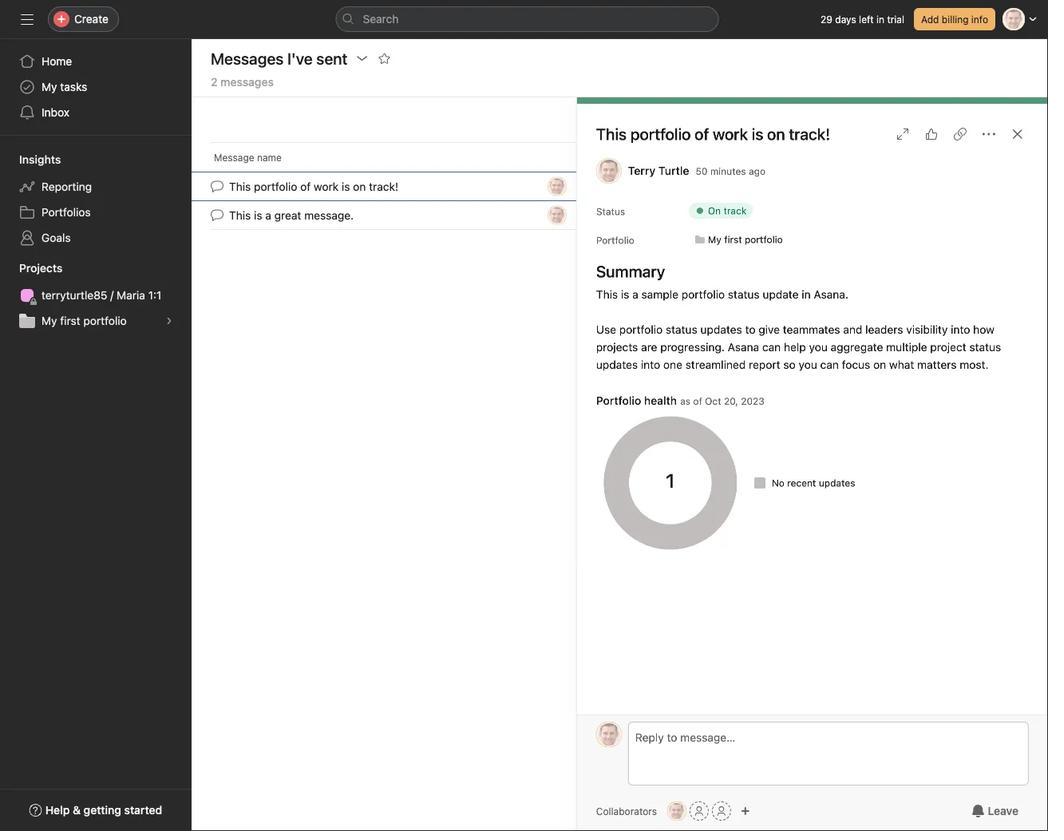 Task type: vqa. For each thing, say whether or not it's contained in the screenshot.
first Mark complete checkbox from the top of the page
no



Task type: locate. For each thing, give the bounding box(es) containing it.
2 horizontal spatial updates
[[819, 478, 856, 489]]

updates up asana
[[701, 323, 743, 336]]

0 horizontal spatial on
[[353, 180, 366, 193]]

status down how
[[970, 341, 1002, 354]]

0 vertical spatial status
[[728, 288, 760, 301]]

updates down projects
[[597, 358, 638, 371]]

name
[[257, 152, 282, 163]]

0 likes. click to like this task image
[[926, 128, 939, 141]]

search
[[363, 12, 399, 26]]

this
[[597, 125, 627, 143], [229, 180, 251, 193], [229, 209, 251, 222], [597, 288, 618, 301]]

getting
[[84, 804, 121, 817]]

column header
[[578, 142, 769, 172]]

and
[[844, 323, 863, 336]]

left
[[860, 14, 875, 25]]

1 horizontal spatial first
[[725, 234, 743, 245]]

1 vertical spatial can
[[821, 358, 840, 371]]

this is a sample portfolio status update in asana.
[[597, 288, 849, 301]]

my first portfolio link down track
[[689, 232, 790, 248]]

0 horizontal spatial can
[[763, 341, 781, 354]]

1 horizontal spatial track!
[[790, 125, 831, 143]]

of
[[695, 125, 710, 143], [301, 180, 311, 193], [694, 396, 703, 407]]

1 horizontal spatial updates
[[701, 323, 743, 336]]

2 vertical spatial of
[[694, 396, 703, 407]]

aggregate
[[831, 341, 884, 354]]

0 vertical spatial my
[[42, 80, 57, 93]]

search button
[[336, 6, 719, 32]]

1 horizontal spatial into
[[952, 323, 971, 336]]

1 vertical spatial of
[[301, 180, 311, 193]]

add billing info
[[922, 14, 989, 25]]

my first portfolio link
[[689, 232, 790, 248], [10, 308, 182, 334]]

report
[[749, 358, 781, 371]]

row
[[211, 171, 578, 173]]

a inside cell
[[266, 209, 272, 222]]

tt up this is a great message. row
[[552, 181, 564, 192]]

2 vertical spatial status
[[970, 341, 1002, 354]]

1 horizontal spatial this portfolio of work is on track!
[[597, 125, 831, 143]]

of right as
[[694, 396, 703, 407]]

inbox link
[[10, 100, 182, 125]]

in left the asana.
[[802, 288, 811, 301]]

messages i've sent
[[211, 49, 348, 68]]

2023
[[742, 396, 765, 407]]

global element
[[0, 39, 192, 135]]

portfolio health as of oct 20, 2023
[[597, 394, 765, 407]]

goals
[[42, 231, 71, 244]]

is inside conversation name for this is a great message. cell
[[254, 209, 262, 222]]

insights button
[[0, 152, 61, 168]]

track! inside cell
[[369, 180, 399, 193]]

projects
[[19, 262, 63, 275]]

goals link
[[10, 225, 182, 251]]

1 vertical spatial first
[[60, 314, 80, 328]]

work up minutes
[[713, 125, 749, 143]]

0 horizontal spatial updates
[[597, 358, 638, 371]]

tt up collaborators at the right bottom of the page
[[603, 729, 615, 741]]

help
[[45, 804, 70, 817]]

terry turtle 50 minutes ago
[[629, 164, 766, 177]]

my left tasks
[[42, 80, 57, 93]]

updates
[[701, 323, 743, 336], [597, 358, 638, 371], [819, 478, 856, 489]]

0 vertical spatial my first portfolio link
[[689, 232, 790, 248]]

1 vertical spatial a
[[633, 288, 639, 301]]

as
[[681, 396, 691, 407]]

a
[[266, 209, 272, 222], [633, 288, 639, 301]]

my tasks
[[42, 80, 87, 93]]

this down message
[[229, 180, 251, 193]]

1 horizontal spatial on
[[768, 125, 786, 143]]

1 vertical spatial you
[[799, 358, 818, 371]]

is inside conversation name for this portfolio of work is on track! cell
[[342, 180, 350, 193]]

this portfolio of work is on track! up 50
[[597, 125, 831, 143]]

tt
[[603, 165, 615, 177], [552, 181, 564, 192], [552, 210, 564, 221], [603, 729, 615, 741], [671, 806, 683, 817]]

/
[[110, 289, 114, 302]]

is left great
[[254, 209, 262, 222]]

a for great
[[266, 209, 272, 222]]

into up project
[[952, 323, 971, 336]]

this portfolio of work is on track! up message.
[[229, 180, 399, 193]]

can left focus
[[821, 358, 840, 371]]

tt left "status"
[[552, 210, 564, 221]]

20,
[[725, 396, 739, 407]]

messages
[[221, 75, 274, 89]]

a left great
[[266, 209, 272, 222]]

this left great
[[229, 209, 251, 222]]

tt button right collaborators at the right bottom of the page
[[668, 802, 687, 821]]

1 vertical spatial track!
[[369, 180, 399, 193]]

my down "on"
[[708, 234, 722, 245]]

1 horizontal spatial my first portfolio
[[708, 234, 783, 245]]

info
[[972, 14, 989, 25]]

a down summary
[[633, 288, 639, 301]]

portfolio inside use portfolio status updates to give teammates and leaders visibility into how projects are progressing. asana can help you aggregate multiple project status updates into one streamlined report so you can focus on what matters most.
[[620, 323, 663, 336]]

29
[[821, 14, 833, 25]]

streamlined
[[686, 358, 746, 371]]

0 horizontal spatial first
[[60, 314, 80, 328]]

asana.
[[814, 288, 849, 301]]

see details, my first portfolio image
[[165, 316, 174, 326]]

of up the terry turtle 50 minutes ago
[[695, 125, 710, 143]]

track!
[[790, 125, 831, 143], [369, 180, 399, 193]]

my
[[42, 80, 57, 93], [708, 234, 722, 245], [42, 314, 57, 328]]

great
[[275, 209, 302, 222]]

0 horizontal spatial my first portfolio
[[42, 314, 127, 328]]

29 days left in trial
[[821, 14, 905, 25]]

is up ago
[[752, 125, 764, 143]]

oct
[[706, 396, 722, 407]]

0 vertical spatial tt button
[[597, 722, 622, 748]]

my down terryturtle85
[[42, 314, 57, 328]]

reporting
[[42, 180, 92, 193]]

add
[[922, 14, 940, 25]]

a for sample
[[633, 288, 639, 301]]

this up this portfolio of work is on track! row
[[597, 125, 627, 143]]

is up message.
[[342, 180, 350, 193]]

track
[[724, 205, 747, 216]]

this portfolio of work is on track! inside cell
[[229, 180, 399, 193]]

portfolio down terryturtle85 / maria 1:1
[[83, 314, 127, 328]]

insights element
[[0, 145, 192, 254]]

days
[[836, 14, 857, 25]]

first down track
[[725, 234, 743, 245]]

my first portfolio link down terryturtle85 / maria 1:1
[[10, 308, 182, 334]]

my first portfolio inside projects "element"
[[42, 314, 127, 328]]

1 vertical spatial tt button
[[668, 802, 687, 821]]

help
[[784, 341, 807, 354]]

in right left
[[877, 14, 885, 25]]

tt button
[[597, 722, 622, 748], [668, 802, 687, 821]]

message name
[[214, 152, 282, 163]]

into down are
[[641, 358, 661, 371]]

portfolio right sample
[[682, 288, 725, 301]]

2 horizontal spatial on
[[874, 358, 887, 371]]

1 horizontal spatial work
[[713, 125, 749, 143]]

0 vertical spatial track!
[[790, 125, 831, 143]]

terryturtle85 / maria 1:1
[[42, 289, 162, 302]]

leaders
[[866, 323, 904, 336]]

add to starred image
[[378, 52, 391, 65]]

terry turtle link
[[629, 164, 690, 177]]

1 vertical spatial status
[[666, 323, 698, 336]]

0 horizontal spatial work
[[314, 180, 339, 193]]

1 vertical spatial work
[[314, 180, 339, 193]]

portfolio up are
[[620, 323, 663, 336]]

0 horizontal spatial status
[[666, 323, 698, 336]]

one
[[664, 358, 683, 371]]

you right so
[[799, 358, 818, 371]]

full screen image
[[897, 128, 910, 141]]

0 vertical spatial updates
[[701, 323, 743, 336]]

tt inside conversation name for this is a great message. cell
[[552, 210, 564, 221]]

portfolio down name
[[254, 180, 298, 193]]

2 vertical spatial my
[[42, 314, 57, 328]]

add billing info button
[[915, 8, 996, 30]]

is
[[752, 125, 764, 143], [342, 180, 350, 193], [254, 209, 262, 222], [621, 288, 630, 301]]

0 horizontal spatial tt button
[[597, 722, 622, 748]]

this inside cell
[[229, 180, 251, 193]]

you
[[810, 341, 828, 354], [799, 358, 818, 371]]

conversation name for this portfolio of work is on track! cell
[[192, 172, 578, 201]]

1 vertical spatial my first portfolio
[[42, 314, 127, 328]]

2 vertical spatial on
[[874, 358, 887, 371]]

0 vertical spatial can
[[763, 341, 781, 354]]

sample
[[642, 288, 679, 301]]

my first portfolio down terryturtle85
[[42, 314, 127, 328]]

in
[[877, 14, 885, 25], [802, 288, 811, 301]]

can down give
[[763, 341, 781, 354]]

to
[[746, 323, 756, 336]]

1 vertical spatial on
[[353, 180, 366, 193]]

1 vertical spatial into
[[641, 358, 661, 371]]

leave
[[989, 805, 1019, 818]]

1 horizontal spatial in
[[877, 14, 885, 25]]

work
[[713, 125, 749, 143], [314, 180, 339, 193]]

is down summary
[[621, 288, 630, 301]]

you down teammates
[[810, 341, 828, 354]]

tt button up collaborators at the right bottom of the page
[[597, 722, 622, 748]]

more actions image
[[983, 128, 996, 141]]

inbox
[[42, 106, 70, 119]]

messages
[[211, 49, 284, 68]]

0 vertical spatial of
[[695, 125, 710, 143]]

what
[[890, 358, 915, 371]]

status
[[728, 288, 760, 301], [666, 323, 698, 336], [970, 341, 1002, 354]]

work up message.
[[314, 180, 339, 193]]

updates right recent
[[819, 478, 856, 489]]

0 horizontal spatial a
[[266, 209, 272, 222]]

0 horizontal spatial track!
[[369, 180, 399, 193]]

this portfolio of work is on track!
[[597, 125, 831, 143], [229, 180, 399, 193]]

status up to
[[728, 288, 760, 301]]

0 horizontal spatial my first portfolio link
[[10, 308, 182, 334]]

1 vertical spatial in
[[802, 288, 811, 301]]

my first portfolio down track
[[708, 234, 783, 245]]

0 horizontal spatial in
[[802, 288, 811, 301]]

&
[[73, 804, 81, 817]]

1 vertical spatial my first portfolio link
[[10, 308, 182, 334]]

status up progressing.
[[666, 323, 698, 336]]

first down terryturtle85
[[60, 314, 80, 328]]

tree grid
[[192, 172, 1019, 230]]

0 vertical spatial a
[[266, 209, 272, 222]]

0 horizontal spatial this portfolio of work is on track!
[[229, 180, 399, 193]]

of up the this is a great message.
[[301, 180, 311, 193]]

2 vertical spatial updates
[[819, 478, 856, 489]]

0 vertical spatial my first portfolio
[[708, 234, 783, 245]]

1 horizontal spatial a
[[633, 288, 639, 301]]

1 vertical spatial this portfolio of work is on track!
[[229, 180, 399, 193]]



Task type: describe. For each thing, give the bounding box(es) containing it.
terryturtle85
[[42, 289, 107, 302]]

first inside projects "element"
[[60, 314, 80, 328]]

insights
[[19, 153, 61, 166]]

0 vertical spatial you
[[810, 341, 828, 354]]

portfolio up terry turtle link in the top right of the page
[[631, 125, 691, 143]]

update
[[763, 288, 799, 301]]

give
[[759, 323, 780, 336]]

this inside cell
[[229, 209, 251, 222]]

turtle
[[659, 164, 690, 177]]

help & getting started button
[[19, 796, 173, 825]]

message.
[[305, 209, 354, 222]]

tt left terry
[[603, 165, 615, 177]]

focus
[[843, 358, 871, 371]]

progressing.
[[661, 341, 725, 354]]

2 horizontal spatial status
[[970, 341, 1002, 354]]

1:1
[[148, 289, 162, 302]]

how
[[974, 323, 995, 336]]

no recent updates
[[772, 478, 856, 489]]

portfolio down track
[[745, 234, 783, 245]]

1 horizontal spatial tt button
[[668, 802, 687, 821]]

maria
[[117, 289, 145, 302]]

portfolios link
[[10, 200, 182, 225]]

billing
[[943, 14, 969, 25]]

portfolio inside cell
[[254, 180, 298, 193]]

50
[[696, 166, 708, 177]]

my inside global element
[[42, 80, 57, 93]]

ago
[[749, 166, 766, 177]]

my tasks link
[[10, 74, 182, 100]]

2 messages
[[211, 75, 274, 89]]

teammates
[[784, 323, 841, 336]]

matters
[[918, 358, 957, 371]]

reporting link
[[10, 174, 182, 200]]

recent
[[788, 478, 817, 489]]

this portfolio of work is on track! row
[[192, 172, 1019, 201]]

on inside use portfolio status updates to give teammates and leaders visibility into how projects are progressing. asana can help you aggregate multiple project status updates into one streamlined report so you can focus on what matters most.
[[874, 358, 887, 371]]

leave button
[[962, 797, 1030, 826]]

1 horizontal spatial my first portfolio link
[[689, 232, 790, 248]]

message name row
[[192, 142, 1019, 172]]

help & getting started
[[45, 804, 162, 817]]

minutes
[[711, 166, 747, 177]]

1 horizontal spatial status
[[728, 288, 760, 301]]

0 vertical spatial in
[[877, 14, 885, 25]]

home
[[42, 55, 72, 68]]

projects element
[[0, 254, 192, 337]]

add or remove collaborators image
[[741, 807, 751, 816]]

hide sidebar image
[[21, 13, 34, 26]]

1 horizontal spatial can
[[821, 358, 840, 371]]

started
[[124, 804, 162, 817]]

trial
[[888, 14, 905, 25]]

visibility
[[907, 323, 949, 336]]

this portfolio of work is on track! link
[[597, 125, 831, 143]]

portfolio health
[[597, 394, 677, 407]]

terry
[[629, 164, 656, 177]]

message
[[214, 152, 255, 163]]

projects
[[597, 341, 639, 354]]

collaborators
[[597, 806, 657, 817]]

close this status update image
[[1012, 128, 1025, 141]]

1 vertical spatial updates
[[597, 358, 638, 371]]

tree grid containing this portfolio of work is on track!
[[192, 172, 1019, 230]]

multiple
[[887, 341, 928, 354]]

of inside cell
[[301, 180, 311, 193]]

2
[[211, 75, 218, 89]]

summary
[[597, 262, 666, 281]]

on track
[[708, 205, 747, 216]]

portfolio inside projects "element"
[[83, 314, 127, 328]]

portfolio
[[597, 235, 635, 246]]

my inside projects "element"
[[42, 314, 57, 328]]

0 vertical spatial first
[[725, 234, 743, 245]]

tt right collaborators at the right bottom of the page
[[671, 806, 683, 817]]

conversation name for this is a great message. cell
[[192, 201, 578, 230]]

asana
[[728, 341, 760, 354]]

most.
[[960, 358, 989, 371]]

0 vertical spatial work
[[713, 125, 749, 143]]

so
[[784, 358, 796, 371]]

tt inside conversation name for this portfolio of work is on track! cell
[[552, 181, 564, 192]]

on inside cell
[[353, 180, 366, 193]]

i've sent
[[288, 49, 348, 68]]

my first portfolio link inside projects "element"
[[10, 308, 182, 334]]

actions image
[[356, 52, 369, 65]]

projects button
[[0, 260, 63, 276]]

this is a great message.
[[229, 209, 354, 222]]

2 messages button
[[211, 75, 274, 97]]

status
[[597, 206, 626, 217]]

of inside portfolio health as of oct 20, 2023
[[694, 396, 703, 407]]

create
[[74, 12, 109, 26]]

home link
[[10, 49, 182, 74]]

1 vertical spatial my
[[708, 234, 722, 245]]

create button
[[48, 6, 119, 32]]

this down summary
[[597, 288, 618, 301]]

0 horizontal spatial into
[[641, 358, 661, 371]]

tasks
[[60, 80, 87, 93]]

are
[[642, 341, 658, 354]]

copy link image
[[955, 128, 967, 141]]

portfolios
[[42, 206, 91, 219]]

no
[[772, 478, 785, 489]]

search list box
[[336, 6, 719, 32]]

0 vertical spatial this portfolio of work is on track!
[[597, 125, 831, 143]]

terryturtle85 / maria 1:1 link
[[10, 283, 182, 308]]

use portfolio status updates to give teammates and leaders visibility into how projects are progressing. asana can help you aggregate multiple project status updates into one streamlined report so you can focus on what matters most.
[[597, 323, 1005, 371]]

this is a great message. row
[[192, 201, 1019, 230]]

0 vertical spatial into
[[952, 323, 971, 336]]

0 vertical spatial on
[[768, 125, 786, 143]]

use
[[597, 323, 617, 336]]

work inside cell
[[314, 180, 339, 193]]



